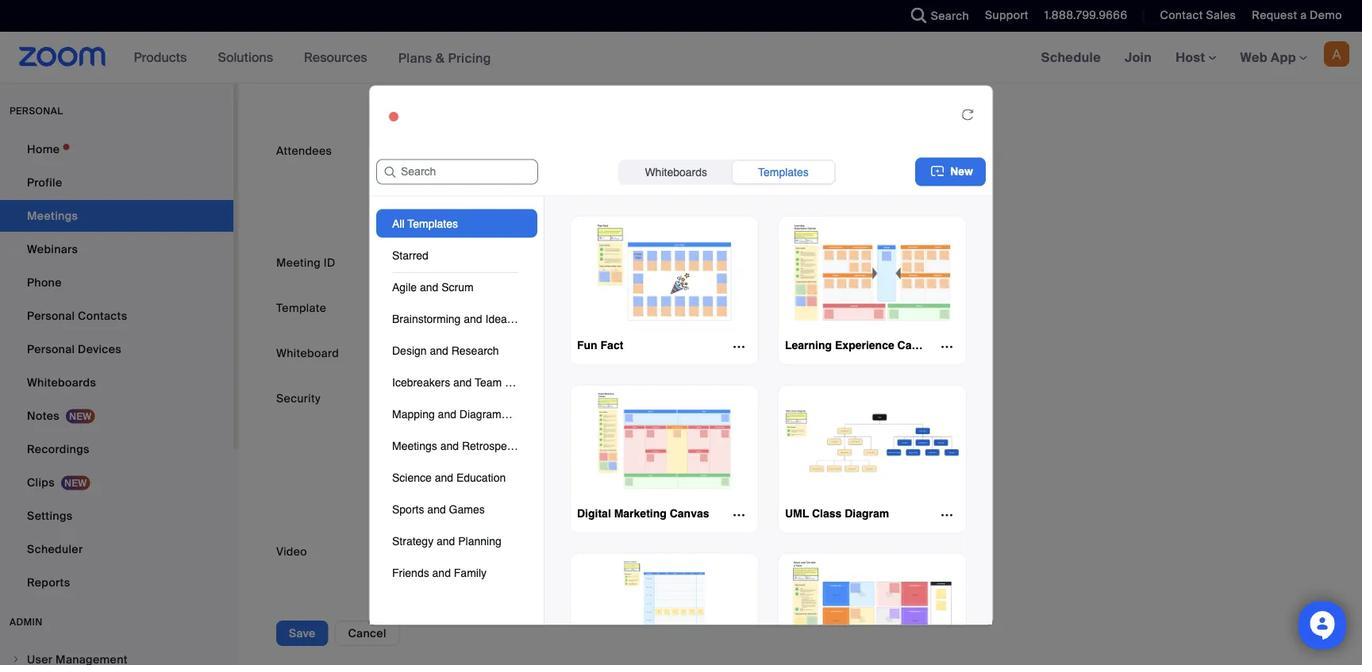 Task type: locate. For each thing, give the bounding box(es) containing it.
show
[[403, 613, 433, 628]]

personal inside meeting id option group
[[592, 255, 640, 270]]

whiteboard
[[276, 346, 339, 360], [461, 346, 526, 360]]

users
[[450, 415, 480, 430], [450, 465, 480, 480]]

360
[[705, 255, 726, 270]]

host option group
[[511, 540, 601, 565]]

1 horizontal spatial have
[[555, 198, 581, 212]]

a
[[1301, 8, 1307, 23]]

on
[[530, 545, 544, 560], [530, 570, 544, 585]]

invite
[[557, 415, 586, 430]]

0 vertical spatial only
[[422, 415, 447, 430]]

off
[[587, 545, 601, 560]]

personal devices link
[[0, 333, 233, 365]]

1 id from the left
[[324, 255, 336, 270]]

2 id from the left
[[690, 255, 702, 270]]

can right host
[[597, 465, 617, 480]]

plans & pricing
[[398, 49, 491, 66]]

1 vertical spatial have
[[507, 415, 533, 430]]

personal contacts link
[[0, 300, 233, 332]]

meeting inside option group
[[642, 255, 687, 270]]

id left 360
[[690, 255, 702, 270]]

personal menu menu
[[0, 133, 233, 600]]

only users who have the invite link or passcode can join the meeting
[[422, 415, 791, 430]]

meeting id
[[276, 255, 336, 270]]

on inside host option group
[[530, 545, 544, 560]]

1 vertical spatial join
[[620, 465, 639, 480]]

1 horizontal spatial join
[[703, 415, 723, 430]]

have
[[555, 198, 581, 212], [507, 415, 533, 430]]

2 vertical spatial personal
[[27, 342, 75, 356]]

1 horizontal spatial id
[[690, 255, 702, 270]]

passcode
[[624, 415, 678, 430]]

1 vertical spatial on
[[530, 570, 544, 585]]

personal
[[592, 255, 640, 270], [27, 308, 75, 323], [27, 342, 75, 356]]

id up "template"
[[324, 255, 336, 270]]

on inside the participant option group
[[530, 570, 544, 585]]

1 vertical spatial users
[[450, 465, 480, 480]]

1 vertical spatial chat
[[475, 214, 501, 229]]

webinars
[[27, 242, 78, 256]]

id
[[324, 255, 336, 270], [690, 255, 702, 270]]

1 vertical spatial personal
[[27, 308, 75, 323]]

chat down attendees at the left top of the page
[[475, 214, 501, 229]]

meetings navigation
[[1029, 32, 1362, 84]]

meeting up "template"
[[276, 255, 321, 270]]

clips
[[27, 475, 55, 490]]

on for host
[[530, 545, 544, 560]]

0 vertical spatial chat
[[591, 177, 617, 192]]

join right host
[[620, 465, 639, 480]]

webinars link
[[0, 233, 233, 265]]

personal contacts
[[27, 308, 127, 323]]

the
[[639, 198, 657, 212], [593, 214, 611, 229], [536, 415, 554, 430], [726, 415, 744, 430], [549, 465, 567, 480], [642, 465, 660, 480]]

only for only users who have the invite link or passcode can join the meeting
[[422, 415, 447, 430]]

&
[[436, 49, 445, 66]]

1 only from the top
[[422, 415, 447, 430]]

notes link
[[0, 400, 233, 432]]

0 vertical spatial users
[[450, 415, 480, 430]]

0 horizontal spatial meeting
[[663, 465, 707, 480]]

0 horizontal spatial have
[[507, 415, 533, 430]]

personal down phone
[[27, 308, 75, 323]]

or
[[610, 415, 621, 430]]

2 users from the top
[[450, 465, 480, 480]]

request a demo
[[1252, 8, 1343, 23]]

0 vertical spatial have
[[555, 198, 581, 212]]

personal down the meeting.
[[592, 255, 640, 270]]

1 vertical spatial meeting
[[663, 465, 707, 480]]

cancel
[[348, 626, 386, 641]]

1 horizontal spatial meeting
[[747, 415, 791, 430]]

users for admitted
[[450, 465, 480, 480]]

who
[[483, 415, 505, 430]]

chat up "access"
[[591, 177, 617, 192]]

1.888.799.9666 button up the "schedule"
[[1033, 0, 1132, 32]]

meeting down the meeting.
[[642, 255, 687, 270]]

demo
[[1310, 8, 1343, 23]]

whiteboard down "template"
[[276, 346, 339, 360]]

meeting
[[544, 177, 588, 192], [660, 198, 704, 212], [276, 255, 321, 270], [642, 255, 687, 270]]

security
[[276, 391, 321, 406]]

2 only from the top
[[422, 465, 447, 480]]

0 vertical spatial join
[[703, 415, 723, 430]]

participant
[[403, 570, 462, 584]]

attendees
[[477, 198, 532, 212]]

time zone
[[276, 55, 334, 69]]

schedule link
[[1029, 32, 1113, 83]]

only down the waiting on the bottom left of page
[[422, 465, 447, 480]]

can right 'passcode'
[[681, 415, 701, 430]]

group
[[438, 214, 472, 229]]

2 on from the top
[[530, 570, 544, 585]]

banner
[[0, 32, 1362, 84]]

0 vertical spatial on
[[530, 545, 544, 560]]

1.888.799.9666 button
[[1033, 0, 1132, 32], [1045, 8, 1128, 23]]

0 vertical spatial personal
[[592, 255, 640, 270]]

0 horizontal spatial chat
[[475, 214, 501, 229]]

have right who
[[507, 415, 533, 430]]

save button
[[276, 621, 328, 646]]

automatically
[[476, 255, 549, 270]]

options
[[276, 613, 319, 628]]

join right 'passcode'
[[703, 415, 723, 430]]

request a demo link
[[1240, 0, 1362, 32], [1252, 8, 1343, 23]]

have up after
[[555, 198, 581, 212]]

1 on from the top
[[530, 545, 544, 560]]

1 horizontal spatial can
[[681, 415, 701, 430]]

users down waiting room
[[450, 465, 480, 480]]

generate
[[422, 255, 473, 270]]

admitted
[[483, 465, 531, 480]]

2 whiteboard from the left
[[461, 346, 526, 360]]

add whiteboard
[[433, 346, 526, 360]]

only up the waiting on the bottom left of page
[[422, 415, 447, 430]]

1 vertical spatial only
[[422, 465, 447, 480]]

0 horizontal spatial id
[[324, 255, 336, 270]]

whiteboard inside button
[[461, 346, 526, 360]]

whiteboard right add
[[461, 346, 526, 360]]

1 horizontal spatial chat
[[591, 177, 617, 192]]

chat
[[591, 177, 617, 192], [475, 214, 501, 229]]

support
[[985, 8, 1029, 23]]

1 vertical spatial can
[[597, 465, 617, 480]]

join
[[703, 415, 723, 430], [620, 465, 639, 480]]

1 users from the top
[[450, 415, 480, 430]]

contacts
[[78, 308, 127, 323]]

added
[[438, 198, 474, 212]]

personal up "whiteboards"
[[27, 342, 75, 356]]

0 horizontal spatial whiteboard
[[276, 346, 339, 360]]

refresh image
[[962, 110, 973, 121]]

1 horizontal spatial whiteboard
[[461, 346, 526, 360]]

users up waiting room
[[450, 415, 480, 430]]

on down host option group at the bottom of page
[[530, 570, 544, 585]]

meeting up the meeting.
[[660, 198, 704, 212]]

meeting
[[747, 415, 791, 430], [663, 465, 707, 480]]

0 horizontal spatial can
[[597, 465, 617, 480]]

on up the participant option group
[[530, 545, 544, 560]]

access
[[583, 198, 622, 212]]

have inside the enable continuous meeting chat added attendees will have access to the meeting group chat before and after the meeting.
[[555, 198, 581, 212]]



Task type: vqa. For each thing, say whether or not it's contained in the screenshot.
Close image
no



Task type: describe. For each thing, give the bounding box(es) containing it.
continuous
[[478, 177, 541, 192]]

after
[[565, 214, 590, 229]]

profile
[[27, 175, 62, 190]]

1 whiteboard from the left
[[276, 346, 339, 360]]

join link
[[1113, 32, 1164, 83]]

personal for personal contacts
[[27, 308, 75, 323]]

and
[[542, 214, 562, 229]]

save
[[289, 626, 316, 641]]

have inside 'security' group
[[507, 415, 533, 430]]

personal for personal meeting id 360 626 1546
[[592, 255, 640, 270]]

home link
[[0, 133, 233, 165]]

scheduler
[[27, 542, 83, 557]]

will
[[535, 198, 552, 212]]

banner containing schedule
[[0, 32, 1362, 84]]

plans
[[398, 49, 432, 66]]

host
[[570, 465, 594, 480]]

schedule
[[1041, 49, 1101, 65]]

waiting
[[422, 442, 463, 457]]

personal
[[10, 105, 63, 117]]

meeting up will
[[544, 177, 588, 192]]

host
[[403, 544, 429, 559]]

users for who
[[450, 415, 480, 430]]

id inside option group
[[690, 255, 702, 270]]

phone link
[[0, 267, 233, 299]]

phone
[[27, 275, 62, 290]]

0 vertical spatial meeting
[[747, 415, 791, 430]]

add
[[436, 346, 459, 360]]

scheduler link
[[0, 534, 233, 565]]

1546
[[754, 255, 780, 270]]

template
[[276, 300, 326, 315]]

notes
[[27, 408, 60, 423]]

participant option group
[[511, 565, 601, 590]]

zoom logo image
[[19, 47, 106, 67]]

show button
[[403, 608, 433, 633]]

attendees
[[276, 143, 332, 158]]

add whiteboard button
[[403, 341, 538, 366]]

before
[[503, 214, 539, 229]]

contact
[[1160, 8, 1203, 23]]

1.888.799.9666 button up schedule link
[[1045, 8, 1128, 23]]

contact sales link up meetings navigation
[[1160, 8, 1236, 23]]

to
[[625, 198, 636, 212]]

whiteboards
[[27, 375, 96, 390]]

home
[[27, 142, 60, 156]]

enable continuous meeting chat added attendees will have access to the meeting group chat before and after the meeting.
[[438, 177, 704, 229]]

zone
[[306, 55, 334, 69]]

video
[[276, 545, 307, 560]]

only users admitted by the host can join the meeting
[[422, 465, 707, 480]]

waiting room
[[422, 442, 498, 457]]

link
[[589, 415, 607, 430]]

admin
[[10, 616, 43, 628]]

meeting.
[[614, 214, 662, 229]]

personal devices
[[27, 342, 121, 356]]

reports link
[[0, 567, 233, 599]]

product information navigation
[[122, 32, 503, 84]]

reports
[[27, 575, 70, 590]]

request
[[1252, 8, 1298, 23]]

time
[[276, 55, 303, 69]]

by
[[534, 465, 547, 480]]

settings
[[27, 509, 73, 523]]

0 horizontal spatial join
[[620, 465, 639, 480]]

cancel button
[[335, 621, 400, 646]]

devices
[[78, 342, 121, 356]]

sales
[[1206, 8, 1236, 23]]

join
[[1125, 49, 1152, 65]]

room
[[466, 442, 498, 457]]

personal for personal devices
[[27, 342, 75, 356]]

generate automatically
[[422, 255, 549, 270]]

on for participant
[[530, 570, 544, 585]]

security group
[[403, 386, 1324, 481]]

0 vertical spatial can
[[681, 415, 701, 430]]

recordings link
[[0, 433, 233, 465]]

meeting id option group
[[403, 250, 1324, 275]]

recordings
[[27, 442, 90, 457]]

contact sales
[[1160, 8, 1236, 23]]

personal meeting id 360 626 1546
[[592, 255, 780, 270]]

clips link
[[0, 467, 233, 499]]

contact sales link up join
[[1148, 0, 1240, 32]]

only for only users admitted by the host can join the meeting
[[422, 465, 447, 480]]

1.888.799.9666
[[1045, 8, 1128, 23]]

enable
[[438, 177, 475, 192]]

626
[[729, 255, 751, 270]]

whiteboards link
[[0, 367, 233, 399]]

settings link
[[0, 500, 233, 532]]

profile link
[[0, 167, 233, 198]]

pricing
[[448, 49, 491, 66]]



